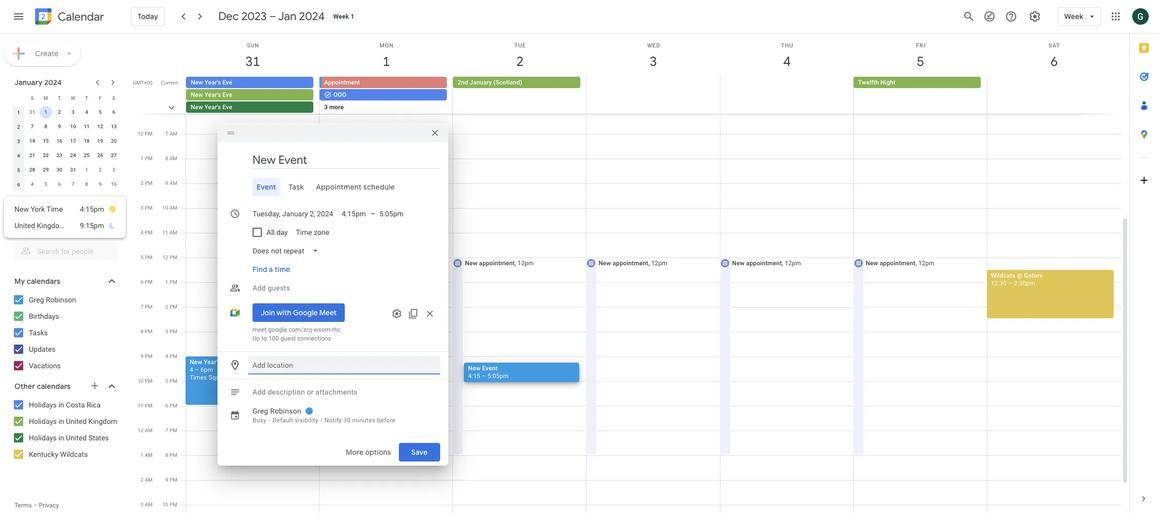 Task type: vqa. For each thing, say whether or not it's contained in the screenshot.


Task type: describe. For each thing, give the bounding box(es) containing it.
18 element
[[80, 135, 93, 147]]

appointment button
[[322, 77, 447, 88]]

1 horizontal spatial 2024
[[299, 9, 325, 24]]

1 horizontal spatial 1 pm
[[165, 280, 177, 285]]

in for states
[[59, 434, 64, 442]]

gators
[[1025, 272, 1043, 280]]

1 horizontal spatial robinson
[[270, 407, 301, 415]]

31 link
[[241, 50, 265, 74]]

2 s from the left
[[112, 95, 115, 101]]

1 12pm from the left
[[518, 260, 534, 267]]

rica
[[87, 401, 101, 409]]

twelfth
[[859, 79, 879, 86]]

m
[[44, 95, 48, 101]]

1 appointment from the left
[[479, 260, 515, 267]]

2 appointment from the left
[[613, 260, 649, 267]]

february 6 element
[[53, 178, 66, 191]]

6 inside sat 6
[[1050, 53, 1058, 70]]

new inside new year's eve event 4 – 6pm times square
[[190, 359, 202, 366]]

0 vertical spatial 5 pm
[[141, 255, 153, 260]]

25
[[84, 153, 90, 158]]

4 appointment from the left
[[880, 260, 916, 267]]

am for 1 am
[[145, 453, 153, 458]]

10 left 11 element
[[70, 124, 76, 129]]

1 new year's eve button from the top
[[186, 77, 314, 88]]

27
[[111, 153, 117, 158]]

cell containing appointment
[[320, 77, 453, 139]]

1 horizontal spatial 7 pm
[[165, 428, 177, 434]]

event button
[[253, 178, 280, 196]]

4 link
[[776, 50, 799, 74]]

calendar heading
[[56, 10, 104, 24]]

0 vertical spatial 12 pm
[[138, 131, 153, 137]]

create button
[[4, 41, 80, 66]]

today button
[[131, 4, 165, 29]]

28 element
[[26, 164, 38, 176]]

2nd january (scotland) button
[[453, 77, 581, 88]]

row group inside january 2024 grid
[[12, 105, 121, 192]]

11 element
[[80, 121, 93, 133]]

2:30pm
[[1015, 280, 1036, 287]]

row containing 14
[[12, 134, 121, 149]]

up
[[253, 335, 260, 342]]

find
[[253, 265, 267, 274]]

4:15
[[468, 373, 481, 380]]

default
[[273, 417, 293, 424]]

guests
[[268, 284, 290, 292]]

(scotland)
[[494, 79, 522, 86]]

@
[[1018, 272, 1023, 280]]

join with google meet link
[[253, 303, 345, 322]]

thu
[[782, 42, 794, 49]]

19 element
[[94, 135, 106, 147]]

12 element
[[94, 121, 106, 133]]

my calendars button
[[2, 273, 128, 290]]

1 vertical spatial 10 pm
[[163, 502, 177, 508]]

week for week 1
[[333, 13, 349, 20]]

week for week
[[1065, 12, 1084, 21]]

fri 5
[[917, 42, 926, 70]]

gmt+00
[[133, 80, 153, 86]]

join
[[261, 308, 275, 317]]

2 , from the left
[[649, 260, 650, 267]]

am for 10 am
[[170, 205, 177, 211]]

1 inside cell
[[44, 109, 47, 115]]

9:15pm
[[80, 222, 104, 230]]

0 horizontal spatial 10 pm
[[138, 379, 153, 384]]

united inside list item
[[14, 222, 35, 230]]

greg robinson inside my calendars list
[[29, 296, 76, 304]]

10 up the 11 pm at the left of the page
[[138, 379, 144, 384]]

today
[[138, 12, 158, 21]]

– right terms "link"
[[33, 502, 37, 509]]

10 am
[[162, 205, 177, 211]]

3 inside button
[[324, 104, 328, 111]]

in for rica
[[59, 401, 64, 409]]

24
[[70, 153, 76, 158]]

29 element
[[40, 164, 52, 176]]

100
[[269, 335, 279, 342]]

6 link
[[1043, 50, 1067, 74]]

meet
[[319, 308, 337, 317]]

february 9 element
[[94, 178, 106, 191]]

times
[[190, 374, 207, 382]]

4 12pm from the left
[[919, 260, 935, 267]]

twelfth night button
[[854, 77, 981, 88]]

new inside list item
[[14, 205, 29, 213]]

1 horizontal spatial 30
[[344, 417, 351, 424]]

fri
[[917, 42, 926, 49]]

to element
[[371, 210, 376, 218]]

twelfth night
[[859, 79, 896, 86]]

11 am
[[162, 230, 177, 236]]

calendars for other calendars
[[37, 382, 71, 391]]

united kingdom time 9:15pm
[[14, 222, 104, 230]]

1 horizontal spatial 2 pm
[[165, 304, 177, 310]]

appointment schedule button
[[312, 178, 399, 196]]

event inside new event 4:15 – 5:05pm
[[482, 365, 498, 372]]

time for york
[[47, 205, 63, 213]]

holidays in united states
[[29, 434, 109, 442]]

zone
[[314, 228, 330, 236]]

dec 2023 – jan 2024
[[218, 9, 325, 24]]

1 horizontal spatial 6 pm
[[165, 403, 177, 409]]

settings menu image
[[1029, 10, 1042, 23]]

26 element
[[94, 150, 106, 162]]

terms
[[14, 502, 32, 509]]

privacy
[[39, 502, 59, 509]]

february 7 element
[[67, 178, 79, 191]]

0 horizontal spatial 6 pm
[[141, 280, 153, 285]]

appointment for appointment
[[324, 79, 360, 86]]

w
[[71, 95, 75, 101]]

row containing 21
[[12, 149, 121, 163]]

31 for 31 element
[[70, 167, 76, 173]]

in for kingdom
[[59, 418, 64, 426]]

tab list containing event
[[226, 178, 440, 196]]

wildcats inside wildcats @ gators 12:30 – 2:30pm
[[992, 272, 1016, 280]]

2 new year's eve button from the top
[[186, 89, 314, 101]]

grid containing 31
[[132, 34, 1130, 514]]

4 new appointment , 12pm from the left
[[866, 260, 935, 267]]

12 down 11 am
[[163, 255, 168, 260]]

1 vertical spatial 8 pm
[[165, 453, 177, 458]]

12 down the 11 pm at the left of the page
[[138, 428, 143, 434]]

other calendars list
[[2, 397, 128, 463]]

11 for 11
[[84, 124, 90, 129]]

20 element
[[108, 135, 120, 147]]

3 , from the left
[[782, 260, 784, 267]]

wed 3
[[648, 42, 661, 70]]

30 element
[[53, 164, 66, 176]]

main drawer image
[[12, 10, 25, 23]]

holidays in united kingdom
[[29, 418, 117, 426]]

14 element
[[26, 135, 38, 147]]

new event 4:15 – 5:05pm
[[468, 365, 509, 380]]

kingdom inside the other calendars list
[[88, 418, 117, 426]]

11 pm
[[138, 403, 153, 409]]

google
[[293, 308, 318, 317]]

other calendars
[[14, 382, 71, 391]]

add for add guests
[[253, 284, 266, 292]]

holidays for holidays in costa rica
[[29, 401, 57, 409]]

list containing new york time
[[4, 197, 126, 238]]

4 inside new year's eve event 4 – 6pm times square
[[190, 367, 193, 374]]

new year's eve event 4 – 6pm times square
[[190, 359, 249, 382]]

1 horizontal spatial 12 pm
[[163, 255, 177, 260]]

3 more button
[[320, 102, 447, 113]]

states
[[88, 434, 109, 442]]

End time text field
[[380, 204, 404, 223]]

january inside button
[[470, 79, 492, 86]]

row containing 7
[[12, 120, 121, 134]]

11 for 11 pm
[[138, 403, 144, 409]]

time inside 'button'
[[296, 228, 312, 236]]

7 am
[[165, 131, 177, 137]]

11 for 11 am
[[162, 230, 168, 236]]

1 cell
[[39, 105, 53, 120]]

2nd
[[458, 79, 468, 86]]

1 s from the left
[[31, 95, 34, 101]]

calendar element
[[33, 6, 104, 29]]

3 more
[[324, 104, 344, 111]]

robinson inside my calendars list
[[46, 296, 76, 304]]

find a time
[[253, 265, 290, 274]]

9 up the 11 pm at the left of the page
[[141, 354, 144, 359]]

0 vertical spatial 9 pm
[[141, 354, 153, 359]]

Search for people text field
[[21, 242, 111, 261]]

before
[[377, 417, 396, 424]]

sun
[[247, 42, 259, 49]]

list item containing united kingdom time
[[14, 218, 117, 234]]

kingdom inside list item
[[37, 222, 66, 230]]

1 horizontal spatial greg
[[253, 407, 268, 415]]

column header inside january 2024 grid
[[12, 91, 25, 105]]

8 inside february 8 element
[[85, 182, 88, 187]]

year's inside new year's eve event 4 – 6pm times square
[[204, 359, 221, 366]]

with
[[277, 308, 291, 317]]

day
[[277, 228, 288, 236]]

appointment for appointment schedule
[[316, 182, 362, 192]]

1 horizontal spatial 5 pm
[[165, 379, 177, 384]]

thu 4
[[782, 42, 794, 70]]

0 horizontal spatial january
[[14, 78, 43, 87]]

event inside new year's eve event 4 – 6pm times square
[[234, 359, 249, 366]]

2nd january (scotland)
[[458, 79, 522, 86]]

jan
[[278, 9, 297, 24]]

meet.google.com/zrq-wsom-rhc up to 100 guest connections
[[253, 326, 341, 342]]

Add title text field
[[253, 152, 440, 168]]

4 , from the left
[[916, 260, 917, 267]]

10 element
[[67, 121, 79, 133]]

row inside grid
[[182, 77, 1130, 139]]

appointment schedule
[[316, 182, 395, 192]]

calendar
[[58, 10, 104, 24]]

14
[[29, 138, 35, 144]]

new year's eve new year's eve new year's eve
[[191, 79, 232, 111]]

31 for the december 31 element on the left top
[[29, 109, 35, 115]]

row containing 28
[[12, 163, 121, 177]]

kentucky
[[29, 451, 58, 459]]

1 vertical spatial 3 pm
[[165, 329, 177, 335]]

22 element
[[40, 150, 52, 162]]

ooo button
[[320, 89, 447, 101]]

notify 30 minutes before
[[325, 417, 396, 424]]

holidays in costa rica
[[29, 401, 101, 409]]

costa
[[66, 401, 85, 409]]



Task type: locate. For each thing, give the bounding box(es) containing it.
1 horizontal spatial january
[[470, 79, 492, 86]]

schedule
[[364, 182, 395, 192]]

1 link
[[375, 50, 398, 74]]

1 add from the top
[[253, 284, 266, 292]]

add down find
[[253, 284, 266, 292]]

1 horizontal spatial s
[[112, 95, 115, 101]]

united for holidays in united kingdom
[[66, 418, 87, 426]]

am
[[170, 131, 177, 137], [170, 156, 177, 161], [170, 180, 177, 186], [170, 205, 177, 211], [170, 230, 177, 236], [145, 428, 153, 434], [145, 453, 153, 458], [145, 478, 153, 483], [145, 502, 153, 508]]

1 vertical spatial 7 pm
[[165, 428, 177, 434]]

1 horizontal spatial week
[[1065, 12, 1084, 21]]

1 horizontal spatial 9 pm
[[165, 478, 177, 483]]

0 horizontal spatial 11
[[84, 124, 90, 129]]

am for 9 am
[[170, 180, 177, 186]]

1 horizontal spatial wildcats
[[992, 272, 1016, 280]]

12
[[97, 124, 103, 129], [138, 131, 144, 137], [163, 255, 168, 260], [138, 428, 143, 434]]

0 vertical spatial 1 pm
[[141, 156, 153, 161]]

united down york
[[14, 222, 35, 230]]

row
[[182, 77, 1130, 139], [12, 91, 121, 105], [12, 105, 121, 120], [12, 120, 121, 134], [12, 134, 121, 149], [12, 149, 121, 163], [12, 163, 121, 177], [12, 177, 121, 192]]

list item
[[14, 201, 117, 218], [14, 218, 117, 234]]

0 horizontal spatial time
[[47, 205, 63, 213]]

row group containing 31
[[12, 105, 121, 192]]

cell down 31 link
[[186, 77, 320, 139]]

calendars right my
[[27, 277, 60, 286]]

0 horizontal spatial greg robinson
[[29, 296, 76, 304]]

3 new appointment , 12pm from the left
[[733, 260, 801, 267]]

1 horizontal spatial 8 pm
[[165, 453, 177, 458]]

2024 up m
[[44, 78, 62, 87]]

0 horizontal spatial event
[[234, 359, 249, 366]]

11 inside january 2024 grid
[[84, 124, 90, 129]]

None field
[[249, 242, 327, 260]]

1 in from the top
[[59, 401, 64, 409]]

5 inside fri 5
[[917, 53, 924, 70]]

2 12pm from the left
[[652, 260, 668, 267]]

kingdom up states
[[88, 418, 117, 426]]

11 up 12 am
[[138, 403, 144, 409]]

t right "w"
[[85, 95, 88, 101]]

– inside new year's eve event 4 – 6pm times square
[[195, 367, 199, 374]]

1 cell from the left
[[186, 77, 320, 139]]

1 vertical spatial kingdom
[[88, 418, 117, 426]]

list item containing new york time
[[14, 201, 117, 218]]

20
[[111, 138, 117, 144]]

24 element
[[67, 150, 79, 162]]

3 12pm from the left
[[785, 260, 801, 267]]

10 pm right 3 am
[[163, 502, 177, 508]]

1 new appointment , 12pm from the left
[[465, 260, 534, 267]]

add inside dropdown button
[[253, 284, 266, 292]]

16
[[57, 138, 62, 144]]

– up times
[[195, 367, 199, 374]]

9 pm up the 11 pm at the left of the page
[[141, 354, 153, 359]]

2 link
[[508, 50, 532, 74]]

10 pm up the 11 pm at the left of the page
[[138, 379, 153, 384]]

in up kentucky wildcats
[[59, 434, 64, 442]]

time for kingdom
[[67, 222, 84, 230]]

s left m
[[31, 95, 34, 101]]

row containing 4
[[12, 177, 121, 192]]

more
[[329, 104, 344, 111]]

12 pm down 11 am
[[163, 255, 177, 260]]

visibility
[[295, 417, 318, 424]]

2 vertical spatial in
[[59, 434, 64, 442]]

30
[[57, 167, 62, 173], [344, 417, 351, 424]]

3 inside wed 3
[[650, 53, 657, 70]]

3 appointment from the left
[[747, 260, 782, 267]]

1 vertical spatial 4 pm
[[165, 354, 177, 359]]

new inside new event 4:15 – 5:05pm
[[468, 365, 481, 372]]

1 horizontal spatial 31
[[70, 167, 76, 173]]

other
[[14, 382, 35, 391]]

am down 9 am
[[170, 205, 177, 211]]

new
[[191, 79, 203, 86], [191, 91, 203, 98], [191, 104, 203, 111], [14, 205, 29, 213], [465, 260, 478, 267], [599, 260, 611, 267], [733, 260, 745, 267], [866, 260, 879, 267], [190, 359, 202, 366], [468, 365, 481, 372]]

11 down 10 am
[[162, 230, 168, 236]]

1 , from the left
[[515, 260, 516, 267]]

0 horizontal spatial 8 pm
[[141, 329, 153, 335]]

january 2024 grid
[[10, 91, 121, 192]]

am for 2 am
[[145, 478, 153, 483]]

3 holidays from the top
[[29, 434, 57, 442]]

12 right 13 element
[[138, 131, 144, 137]]

0 horizontal spatial 2024
[[44, 78, 62, 87]]

30 right notify
[[344, 417, 351, 424]]

2 t from the left
[[85, 95, 88, 101]]

2 am
[[141, 478, 153, 483]]

5 link
[[909, 50, 933, 74]]

29
[[43, 167, 49, 173]]

0 vertical spatial 7 pm
[[141, 304, 153, 310]]

10 right 3 am
[[163, 502, 168, 508]]

6 pm
[[141, 280, 153, 285], [165, 403, 177, 409]]

Location text field
[[253, 356, 436, 375]]

17
[[70, 138, 76, 144]]

0 vertical spatial 8 pm
[[141, 329, 153, 335]]

in down holidays in costa rica
[[59, 418, 64, 426]]

february 2 element
[[94, 164, 106, 176]]

5
[[917, 53, 924, 70], [99, 109, 102, 115], [17, 167, 20, 173], [44, 182, 47, 187], [141, 255, 144, 260], [165, 379, 168, 384]]

0 vertical spatial 10 pm
[[138, 379, 153, 384]]

9 am
[[165, 180, 177, 186]]

– inside wildcats @ gators 12:30 – 2:30pm
[[1009, 280, 1013, 287]]

1 vertical spatial greg robinson
[[253, 407, 301, 415]]

f
[[99, 95, 102, 101]]

12 left the 13
[[97, 124, 103, 129]]

0 vertical spatial in
[[59, 401, 64, 409]]

0 horizontal spatial 5 pm
[[141, 255, 153, 260]]

0 vertical spatial robinson
[[46, 296, 76, 304]]

1 vertical spatial 1 pm
[[165, 280, 177, 285]]

1 horizontal spatial event
[[257, 182, 276, 192]]

– left jan
[[269, 9, 276, 24]]

0 vertical spatial 3 pm
[[141, 205, 153, 211]]

updates
[[29, 346, 56, 354]]

31 down sun
[[245, 53, 260, 70]]

my calendars list
[[2, 292, 128, 374]]

cell containing new year's eve
[[186, 77, 320, 139]]

am for 7 am
[[170, 131, 177, 137]]

1 list item from the top
[[14, 201, 117, 218]]

am for 3 am
[[145, 502, 153, 508]]

0 vertical spatial calendars
[[27, 277, 60, 286]]

0 vertical spatial 2024
[[299, 9, 325, 24]]

2 vertical spatial holidays
[[29, 434, 57, 442]]

new year's eve button
[[186, 77, 314, 88], [186, 89, 314, 101], [186, 102, 314, 113]]

list
[[4, 197, 126, 238]]

list item up search for people text field
[[14, 218, 117, 234]]

16 element
[[53, 135, 66, 147]]

vacations
[[29, 362, 61, 370]]

2 add from the top
[[253, 388, 266, 396]]

default visibility
[[273, 417, 318, 424]]

0 vertical spatial united
[[14, 222, 35, 230]]

cell down 1 link
[[320, 77, 453, 139]]

0 vertical spatial 4 pm
[[141, 230, 153, 236]]

february 3 element
[[108, 164, 120, 176]]

10 right february 9 element
[[111, 182, 117, 187]]

add guests
[[253, 284, 290, 292]]

1 vertical spatial 30
[[344, 417, 351, 424]]

0 horizontal spatial s
[[31, 95, 34, 101]]

cell down 4 link
[[720, 77, 854, 139]]

terms link
[[14, 502, 32, 509]]

row containing s
[[12, 91, 121, 105]]

list item up united kingdom time 9:15pm
[[14, 201, 117, 218]]

31 inside grid
[[245, 53, 260, 70]]

1 inside mon 1
[[382, 53, 390, 70]]

1 horizontal spatial time
[[67, 222, 84, 230]]

find a time button
[[249, 260, 295, 279]]

0 horizontal spatial 1 pm
[[141, 156, 153, 161]]

time down 4:15pm
[[67, 222, 84, 230]]

calendars for my calendars
[[27, 277, 60, 286]]

am up 9 am
[[170, 156, 177, 161]]

greg up busy
[[253, 407, 268, 415]]

17 element
[[67, 135, 79, 147]]

tab list
[[1130, 34, 1159, 485], [226, 178, 440, 196]]

4 pm left new year's eve event 4 – 6pm times square
[[165, 354, 177, 359]]

eve inside new year's eve event 4 – 6pm times square
[[222, 359, 232, 366]]

3 new year's eve button from the top
[[186, 102, 314, 113]]

1 pm
[[141, 156, 153, 161], [165, 280, 177, 285]]

4 inside thu 4
[[783, 53, 791, 70]]

2023
[[242, 9, 267, 24]]

guest
[[281, 335, 296, 342]]

3 cell from the left
[[587, 77, 720, 139]]

mon 1
[[380, 42, 394, 70]]

am down 2 am
[[145, 502, 153, 508]]

30 inside row
[[57, 167, 62, 173]]

time zone button
[[292, 223, 334, 242]]

1 vertical spatial 12 pm
[[163, 255, 177, 260]]

1 horizontal spatial 4 pm
[[165, 354, 177, 359]]

2 inside tue 2
[[516, 53, 523, 70]]

9
[[58, 124, 61, 129], [165, 180, 168, 186], [99, 182, 102, 187], [141, 354, 144, 359], [165, 478, 168, 483]]

robinson up default
[[270, 407, 301, 415]]

notify
[[325, 417, 342, 424]]

1 vertical spatial robinson
[[270, 407, 301, 415]]

february 10 element
[[108, 178, 120, 191]]

cell down 3 link
[[587, 77, 720, 139]]

0 horizontal spatial 2 pm
[[141, 180, 153, 186]]

robinson down my calendars 'dropdown button' in the left bottom of the page
[[46, 296, 76, 304]]

0 vertical spatial holidays
[[29, 401, 57, 409]]

3 in from the top
[[59, 434, 64, 442]]

1 vertical spatial in
[[59, 418, 64, 426]]

1 vertical spatial greg
[[253, 407, 268, 415]]

add other calendars image
[[90, 381, 100, 391]]

0 horizontal spatial 4 pm
[[141, 230, 153, 236]]

appointment inside cell
[[324, 79, 360, 86]]

calendars inside dropdown button
[[37, 382, 71, 391]]

wildcats up '12:30'
[[992, 272, 1016, 280]]

13 element
[[108, 121, 120, 133]]

0 horizontal spatial 7 pm
[[141, 304, 153, 310]]

0 vertical spatial wildcats
[[992, 272, 1016, 280]]

2024 right jan
[[299, 9, 325, 24]]

kentucky wildcats
[[29, 451, 88, 459]]

31 left the february 1 element
[[70, 167, 76, 173]]

column header
[[12, 91, 25, 105]]

– right '12:30'
[[1009, 280, 1013, 287]]

2 vertical spatial 11
[[138, 403, 144, 409]]

2 horizontal spatial 11
[[162, 230, 168, 236]]

3 am
[[141, 502, 153, 508]]

1 vertical spatial 9 pm
[[165, 478, 177, 483]]

12 pm
[[138, 131, 153, 137], [163, 255, 177, 260]]

19
[[97, 138, 103, 144]]

2 list item from the top
[[14, 218, 117, 234]]

mon
[[380, 42, 394, 49]]

4 pm left 11 am
[[141, 230, 153, 236]]

1 pm down 11 am
[[165, 280, 177, 285]]

add left description
[[253, 388, 266, 396]]

time left the zone
[[296, 228, 312, 236]]

11 left 12 element
[[84, 124, 90, 129]]

0 vertical spatial new year's eve button
[[186, 77, 314, 88]]

holidays down holidays in costa rica
[[29, 418, 57, 426]]

my calendars
[[14, 277, 60, 286]]

am up 8 am on the left top of page
[[170, 131, 177, 137]]

united down the holidays in united kingdom at the left bottom of page
[[66, 434, 87, 442]]

cell down 6 link
[[988, 77, 1121, 139]]

1 vertical spatial 5 pm
[[165, 379, 177, 384]]

12pm
[[518, 260, 534, 267], [652, 260, 668, 267], [785, 260, 801, 267], [919, 260, 935, 267]]

wildcats inside the other calendars list
[[60, 451, 88, 459]]

current
[[161, 80, 178, 86]]

row containing new year's eve
[[182, 77, 1130, 139]]

0 horizontal spatial greg
[[29, 296, 44, 304]]

0 vertical spatial greg
[[29, 296, 44, 304]]

0 horizontal spatial robinson
[[46, 296, 76, 304]]

1 vertical spatial new year's eve button
[[186, 89, 314, 101]]

4 cell from the left
[[720, 77, 854, 139]]

– right start time text field
[[371, 210, 376, 218]]

row group
[[12, 105, 121, 192]]

appointment inside tab list
[[316, 182, 362, 192]]

0 vertical spatial appointment
[[324, 79, 360, 86]]

0 horizontal spatial kingdom
[[37, 222, 66, 230]]

greg robinson up birthdays
[[29, 296, 76, 304]]

january up the december 31 element on the left top
[[14, 78, 43, 87]]

greg robinson
[[29, 296, 76, 304], [253, 407, 301, 415]]

am for 11 am
[[170, 230, 177, 236]]

cell
[[186, 77, 320, 139], [320, 77, 453, 139], [587, 77, 720, 139], [720, 77, 854, 139], [988, 77, 1121, 139]]

0 horizontal spatial 3 pm
[[141, 205, 153, 211]]

23 element
[[53, 150, 66, 162]]

0 horizontal spatial 12 pm
[[138, 131, 153, 137]]

2 holidays from the top
[[29, 418, 57, 426]]

calendars up holidays in costa rica
[[37, 382, 71, 391]]

1 horizontal spatial 11
[[138, 403, 144, 409]]

8 pm
[[141, 329, 153, 335], [165, 453, 177, 458]]

week button
[[1058, 4, 1102, 29]]

– inside new event 4:15 – 5:05pm
[[482, 373, 486, 380]]

2 new appointment , 12pm from the left
[[599, 260, 668, 267]]

february 1 element
[[80, 164, 93, 176]]

2 horizontal spatial event
[[482, 365, 498, 372]]

5 pm
[[141, 255, 153, 260], [165, 379, 177, 384]]

appointment up ooo
[[324, 79, 360, 86]]

to
[[262, 335, 267, 342]]

1 vertical spatial 2 pm
[[165, 304, 177, 310]]

0 horizontal spatial 31
[[29, 109, 35, 115]]

week inside popup button
[[1065, 12, 1084, 21]]

add for add description or attachments
[[253, 388, 266, 396]]

1 holidays from the top
[[29, 401, 57, 409]]

am for 8 am
[[170, 156, 177, 161]]

1 horizontal spatial 10 pm
[[163, 502, 177, 508]]

2 horizontal spatial 31
[[245, 53, 260, 70]]

1 vertical spatial 31
[[29, 109, 35, 115]]

am for 12 am
[[145, 428, 153, 434]]

kingdom down new york time
[[37, 222, 66, 230]]

a
[[269, 265, 273, 274]]

united down costa
[[66, 418, 87, 426]]

united for holidays in united states
[[66, 434, 87, 442]]

2 horizontal spatial time
[[296, 228, 312, 236]]

1 horizontal spatial kingdom
[[88, 418, 117, 426]]

wildcats down holidays in united states
[[60, 451, 88, 459]]

am down 10 am
[[170, 230, 177, 236]]

greg inside my calendars list
[[29, 296, 44, 304]]

2 vertical spatial 31
[[70, 167, 76, 173]]

s right f
[[112, 95, 115, 101]]

Start date text field
[[253, 208, 334, 220]]

0 horizontal spatial t
[[58, 95, 61, 101]]

year's
[[205, 79, 221, 86], [205, 91, 221, 98], [205, 104, 221, 111], [204, 359, 221, 366]]

am up 3 am
[[145, 478, 153, 483]]

1 vertical spatial wildcats
[[60, 451, 88, 459]]

all day
[[267, 228, 288, 236]]

join with google meet
[[261, 308, 337, 317]]

appointment down add title text box
[[316, 182, 362, 192]]

0 vertical spatial 2 pm
[[141, 180, 153, 186]]

0 vertical spatial 30
[[57, 167, 62, 173]]

28
[[29, 167, 35, 173]]

greg robinson up default
[[253, 407, 301, 415]]

event inside button
[[257, 182, 276, 192]]

s
[[31, 95, 34, 101], [112, 95, 115, 101]]

25 element
[[80, 150, 93, 162]]

holidays for holidays in united states
[[29, 434, 57, 442]]

2 in from the top
[[59, 418, 64, 426]]

am up 1 am
[[145, 428, 153, 434]]

t right m
[[58, 95, 61, 101]]

– right 4:15
[[482, 373, 486, 380]]

21 element
[[26, 150, 38, 162]]

1 vertical spatial holidays
[[29, 418, 57, 426]]

greg up birthdays
[[29, 296, 44, 304]]

january right 2nd
[[470, 79, 492, 86]]

calendars inside 'dropdown button'
[[27, 277, 60, 286]]

february 5 element
[[40, 178, 52, 191]]

2 vertical spatial united
[[66, 434, 87, 442]]

tue 2
[[515, 42, 526, 70]]

0 vertical spatial add
[[253, 284, 266, 292]]

9 pm right 2 am
[[165, 478, 177, 483]]

12 inside 12 element
[[97, 124, 103, 129]]

1 t from the left
[[58, 95, 61, 101]]

robinson
[[46, 296, 76, 304], [270, 407, 301, 415]]

3 link
[[642, 50, 666, 74]]

0 vertical spatial 11
[[84, 124, 90, 129]]

1 am
[[141, 453, 153, 458]]

9 left february 10 element
[[99, 182, 102, 187]]

Start time text field
[[342, 204, 367, 223]]

31 left 1 cell
[[29, 109, 35, 115]]

9 up 10 am
[[165, 180, 168, 186]]

birthdays
[[29, 313, 59, 321]]

1 vertical spatial 2024
[[44, 78, 62, 87]]

holidays down other calendars
[[29, 401, 57, 409]]

february 4 element
[[26, 178, 38, 191]]

0 horizontal spatial 9 pm
[[141, 354, 153, 359]]

time right york
[[47, 205, 63, 213]]

31 element
[[67, 164, 79, 176]]

23
[[57, 153, 62, 158]]

2 inside february 2 element
[[99, 167, 102, 173]]

rhc
[[332, 326, 341, 333]]

10 up 11 am
[[162, 205, 168, 211]]

0 horizontal spatial tab list
[[226, 178, 440, 196]]

wed
[[648, 42, 661, 49]]

1 pm left 8 am on the left top of page
[[141, 156, 153, 161]]

0 horizontal spatial week
[[333, 13, 349, 20]]

0 vertical spatial kingdom
[[37, 222, 66, 230]]

1 vertical spatial 6 pm
[[165, 403, 177, 409]]

event
[[257, 182, 276, 192], [234, 359, 249, 366], [482, 365, 498, 372]]

12 pm left 7 am
[[138, 131, 153, 137]]

27 element
[[108, 150, 120, 162]]

grid
[[132, 34, 1130, 514]]

0 vertical spatial greg robinson
[[29, 296, 76, 304]]

york
[[31, 205, 45, 213]]

1 vertical spatial united
[[66, 418, 87, 426]]

january 2024
[[14, 78, 62, 87]]

sat 6
[[1049, 42, 1061, 70]]

None search field
[[0, 238, 128, 261]]

sat
[[1049, 42, 1061, 49]]

9 right 2 am
[[165, 478, 168, 483]]

30 right "29"
[[57, 167, 62, 173]]

1 horizontal spatial 3 pm
[[165, 329, 177, 335]]

holidays for holidays in united kingdom
[[29, 418, 57, 426]]

am down 8 am on the left top of page
[[170, 180, 177, 186]]

holidays up kentucky
[[29, 434, 57, 442]]

15 element
[[40, 135, 52, 147]]

create
[[35, 49, 59, 58]]

6
[[1050, 53, 1058, 70], [112, 109, 115, 115], [58, 182, 61, 187], [17, 182, 20, 187], [141, 280, 144, 285], [165, 403, 168, 409]]

9 left 10 element in the left of the page
[[58, 124, 61, 129]]

row containing 31
[[12, 105, 121, 120]]

in left costa
[[59, 401, 64, 409]]

5 cell from the left
[[988, 77, 1121, 139]]

february 8 element
[[80, 178, 93, 191]]

2 cell from the left
[[320, 77, 453, 139]]

am up 2 am
[[145, 453, 153, 458]]

time
[[275, 265, 290, 274]]

9 pm
[[141, 354, 153, 359], [165, 478, 177, 483]]

8
[[44, 124, 47, 129], [165, 156, 168, 161], [85, 182, 88, 187], [141, 329, 144, 335], [165, 453, 168, 458]]

december 31 element
[[26, 106, 38, 119]]

1 horizontal spatial tab list
[[1130, 34, 1159, 485]]

time
[[47, 205, 63, 213], [67, 222, 84, 230], [296, 228, 312, 236]]



